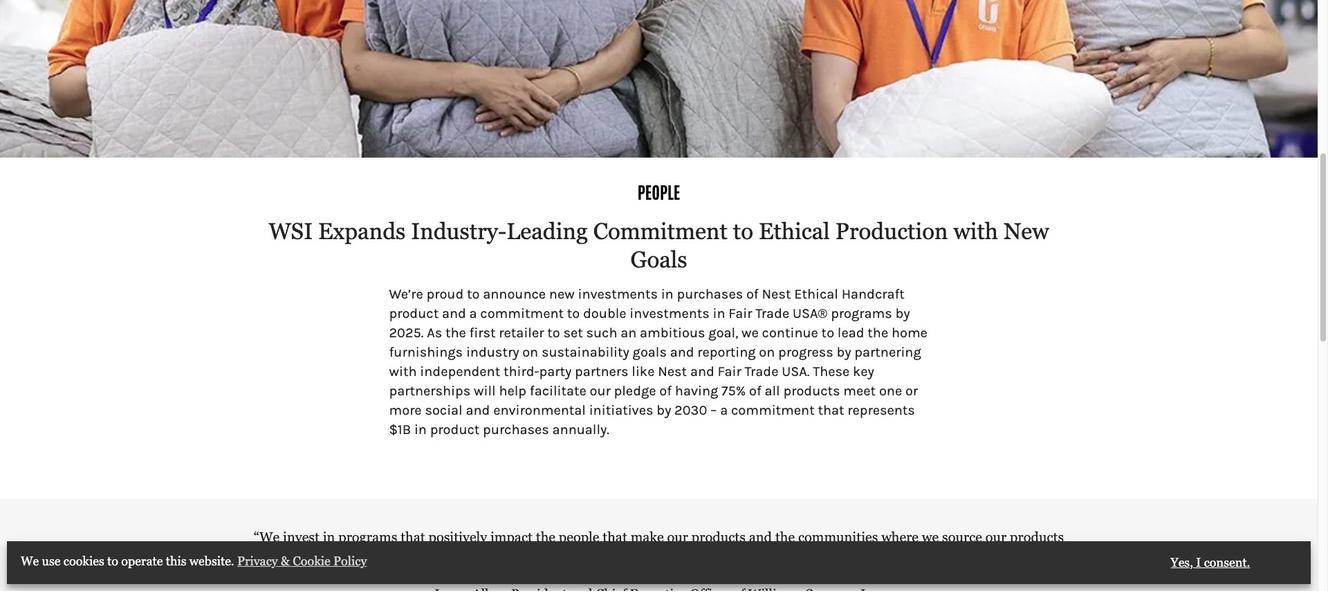 Task type: vqa. For each thing, say whether or not it's contained in the screenshot.
the bottom the Our
no



Task type: locate. For each thing, give the bounding box(es) containing it.
help inside "we invest in programs that positively impact the people that make our products and the communities where we source our products from. our work with partners like nest and fair trade help support a resilient, sustainable supply chain that delivers concrete business value."
[[582, 549, 609, 565]]

help
[[499, 384, 527, 399], [582, 549, 609, 565]]

1 horizontal spatial commitment
[[731, 403, 815, 419]]

in up work
[[323, 530, 335, 545]]

1 horizontal spatial partners
[[575, 364, 629, 380]]

2 vertical spatial trade
[[543, 549, 579, 565]]

2 vertical spatial fair
[[514, 549, 539, 565]]

commitment
[[480, 306, 564, 322], [731, 403, 815, 419]]

0 horizontal spatial with
[[346, 549, 373, 565]]

cookies
[[63, 554, 104, 569]]

1 horizontal spatial help
[[582, 549, 609, 565]]

1 vertical spatial like
[[431, 549, 453, 565]]

value."
[[638, 569, 680, 584]]

goal,
[[709, 325, 738, 341]]

fair down reporting
[[718, 364, 741, 380]]

industry
[[466, 345, 519, 361]]

partners down sustainability
[[575, 364, 629, 380]]

resilient,
[[673, 549, 727, 565]]

our up 'initiatives'
[[590, 384, 611, 399]]

we inside "we invest in programs that positively impact the people that make our products and the communities where we source our products from. our work with partners like nest and fair trade help support a resilient, sustainable supply chain that delivers concrete business value."
[[922, 530, 939, 545]]

0 horizontal spatial on
[[522, 345, 538, 361]]

help down people on the left bottom of the page
[[582, 549, 609, 565]]

2 horizontal spatial with
[[954, 219, 998, 244]]

and
[[442, 306, 466, 322], [670, 345, 694, 361], [690, 364, 715, 380], [466, 403, 490, 419], [749, 530, 772, 545], [488, 549, 511, 565]]

concrete
[[963, 549, 1015, 565]]

1 vertical spatial programs
[[338, 530, 397, 545]]

0 vertical spatial commitment
[[480, 306, 564, 322]]

1 vertical spatial purchases
[[483, 422, 549, 438]]

0 vertical spatial a
[[469, 306, 477, 322]]

nest down goals
[[658, 364, 687, 380]]

pledge
[[614, 384, 656, 399]]

purchases up 'goal,'
[[677, 287, 743, 303]]

partners
[[575, 364, 629, 380], [376, 549, 428, 565]]

people
[[638, 180, 680, 202]]

nest down positively
[[457, 549, 485, 565]]

programs inside "we invest in programs that positively impact the people that make our products and the communities where we source our products from. our work with partners like nest and fair trade help support a resilient, sustainable supply chain that delivers concrete business value."
[[338, 530, 397, 545]]

fair up 'goal,'
[[729, 306, 752, 322]]

0 vertical spatial programs
[[831, 306, 892, 322]]

we're
[[389, 287, 423, 303]]

1 vertical spatial nest
[[658, 364, 687, 380]]

handcraft
[[842, 287, 905, 303]]

2 vertical spatial nest
[[457, 549, 485, 565]]

0 vertical spatial with
[[954, 219, 998, 244]]

a
[[469, 306, 477, 322], [720, 403, 728, 419], [663, 549, 670, 565]]

partners inside we're proud to announce new investments in purchases of nest ethical handcraft product and a commitment to double investments in fair trade usa® programs by 2025. as the first retailer to set such an ambitious goal, we continue to lead the home furnishings industry on sustainability goals and reporting on progress by partnering with independent third-party partners like nest and fair trade usa. these key partnerships will help facilitate our pledge of having 75% of all products meet one or more social and environmental initiatives by 2030 – a commitment that represents $1b in product purchases annually.
[[575, 364, 629, 380]]

our up resilient,
[[667, 530, 688, 545]]

that
[[818, 403, 844, 419], [401, 530, 425, 545], [603, 530, 627, 545], [884, 549, 908, 565]]

people link
[[638, 180, 680, 202]]

0 horizontal spatial we
[[742, 325, 759, 341]]

programs up policy at bottom
[[338, 530, 397, 545]]

1 horizontal spatial a
[[663, 549, 670, 565]]

expands
[[318, 219, 406, 244]]

with inside we're proud to announce new investments in purchases of nest ethical handcraft product and a commitment to double investments in fair trade usa® programs by 2025. as the first retailer to set such an ambitious goal, we continue to lead the home furnishings industry on sustainability goals and reporting on progress by partnering with independent third-party partners like nest and fair trade usa. these key partnerships will help facilitate our pledge of having 75% of all products meet one or more social and environmental initiatives by 2030 – a commitment that represents $1b in product purchases annually.
[[389, 364, 417, 380]]

cookie
[[293, 554, 331, 569]]

1 horizontal spatial products
[[783, 384, 840, 399]]

usa.
[[782, 364, 810, 380]]

goals
[[633, 345, 667, 361]]

1 vertical spatial a
[[720, 403, 728, 419]]

we use cookies to operate this website. privacy & cookie policy
[[21, 554, 367, 569]]

dialog
[[7, 542, 1311, 585]]

1 vertical spatial partners
[[376, 549, 428, 565]]

1 horizontal spatial programs
[[831, 306, 892, 322]]

this
[[166, 554, 186, 569]]

like down positively
[[431, 549, 453, 565]]

help down the third-
[[499, 384, 527, 399]]

and down proud
[[442, 306, 466, 322]]

1 horizontal spatial our
[[667, 530, 688, 545]]

we inside we're proud to announce new investments in purchases of nest ethical handcraft product and a commitment to double investments in fair trade usa® programs by 2025. as the first retailer to set such an ambitious goal, we continue to lead the home furnishings industry on sustainability goals and reporting on progress by partnering with independent third-party partners like nest and fair trade usa. these key partnerships will help facilitate our pledge of having 75% of all products meet one or more social and environmental initiatives by 2030 – a commitment that represents $1b in product purchases annually.
[[742, 325, 759, 341]]

0 horizontal spatial like
[[431, 549, 453, 565]]

that down where
[[884, 549, 908, 565]]

by up home
[[896, 306, 910, 322]]

like inside we're proud to announce new investments in purchases of nest ethical handcraft product and a commitment to double investments in fair trade usa® programs by 2025. as the first retailer to set such an ambitious goal, we continue to lead the home furnishings industry on sustainability goals and reporting on progress by partnering with independent third-party partners like nest and fair trade usa. these key partnerships will help facilitate our pledge of having 75% of all products meet one or more social and environmental initiatives by 2030 – a commitment that represents $1b in product purchases annually.
[[632, 364, 655, 380]]

our
[[284, 549, 308, 565]]

consent.
[[1204, 556, 1250, 570]]

1 vertical spatial investments
[[630, 306, 710, 322]]

trade up the all
[[745, 364, 779, 380]]

0 vertical spatial partners
[[575, 364, 629, 380]]

we right 'goal,'
[[742, 325, 759, 341]]

2 on from the left
[[759, 345, 775, 361]]

0 vertical spatial fair
[[729, 306, 752, 322]]

yes,
[[1171, 556, 1193, 570]]

delivers
[[911, 549, 959, 565]]

1 horizontal spatial we
[[922, 530, 939, 545]]

1 horizontal spatial by
[[837, 345, 851, 361]]

environmental
[[493, 403, 586, 419]]

2025.
[[389, 325, 424, 341]]

like
[[632, 364, 655, 380], [431, 549, 453, 565]]

of up reporting
[[746, 287, 759, 303]]

1 vertical spatial with
[[389, 364, 417, 380]]

annually.
[[552, 422, 609, 438]]

our up concrete at the right of the page
[[986, 530, 1007, 545]]

like inside "we invest in programs that positively impact the people that make our products and the communities where we source our products from. our work with partners like nest and fair trade help support a resilient, sustainable supply chain that delivers concrete business value."
[[431, 549, 453, 565]]

0 vertical spatial nest
[[762, 287, 791, 303]]

and down impact on the left of the page
[[488, 549, 511, 565]]

the up partnering
[[868, 325, 888, 341]]

0 vertical spatial investments
[[578, 287, 658, 303]]

in up 'goal,'
[[713, 306, 725, 322]]

1 vertical spatial ethical
[[794, 287, 838, 303]]

new
[[1004, 219, 1049, 244]]

in
[[661, 287, 674, 303], [713, 306, 725, 322], [414, 422, 427, 438], [323, 530, 335, 545]]

2 horizontal spatial our
[[986, 530, 1007, 545]]

0 horizontal spatial a
[[469, 306, 477, 322]]

trade down people on the left bottom of the page
[[543, 549, 579, 565]]

a up 'value."' at the bottom of page
[[663, 549, 670, 565]]

in down the 'goals'
[[661, 287, 674, 303]]

represents
[[848, 403, 915, 419]]

1 vertical spatial trade
[[745, 364, 779, 380]]

programs
[[831, 306, 892, 322], [338, 530, 397, 545]]

these
[[813, 364, 850, 380]]

double
[[583, 306, 627, 322]]

with down furnishings
[[389, 364, 417, 380]]

lead
[[838, 325, 864, 341]]

products up business
[[1010, 530, 1064, 545]]

1 vertical spatial by
[[837, 345, 851, 361]]

2 horizontal spatial by
[[896, 306, 910, 322]]

continue
[[762, 325, 818, 341]]

by
[[896, 306, 910, 322], [837, 345, 851, 361], [657, 403, 671, 419]]

a right –
[[720, 403, 728, 419]]

commitment down the all
[[731, 403, 815, 419]]

0 horizontal spatial programs
[[338, 530, 397, 545]]

with right work
[[346, 549, 373, 565]]

2 horizontal spatial a
[[720, 403, 728, 419]]

programs up lead at the bottom
[[831, 306, 892, 322]]

1 vertical spatial we
[[922, 530, 939, 545]]

investments up the ambitious
[[630, 306, 710, 322]]

product
[[389, 306, 439, 322], [430, 422, 480, 438]]

0 vertical spatial purchases
[[677, 287, 743, 303]]

product down social
[[430, 422, 480, 438]]

the right as
[[445, 325, 466, 341]]

products down usa.
[[783, 384, 840, 399]]

commitment up retailer
[[480, 306, 564, 322]]

investments
[[578, 287, 658, 303], [630, 306, 710, 322]]

1 horizontal spatial with
[[389, 364, 417, 380]]

the left people on the left bottom of the page
[[536, 530, 556, 545]]

that left positively
[[401, 530, 425, 545]]

a up first
[[469, 306, 477, 322]]

purchases down environmental
[[483, 422, 549, 438]]

1 horizontal spatial like
[[632, 364, 655, 380]]

trade up continue on the right bottom of the page
[[756, 306, 790, 322]]

ethical inside we're proud to announce new investments in purchases of nest ethical handcraft product and a commitment to double investments in fair trade usa® programs by 2025. as the first retailer to set such an ambitious goal, we continue to lead the home furnishings industry on sustainability goals and reporting on progress by partnering with independent third-party partners like nest and fair trade usa. these key partnerships will help facilitate our pledge of having 75% of all products meet one or more social and environmental initiatives by 2030 – a commitment that represents $1b in product purchases annually.
[[794, 287, 838, 303]]

like down goals
[[632, 364, 655, 380]]

2 vertical spatial a
[[663, 549, 670, 565]]

nest
[[762, 287, 791, 303], [658, 364, 687, 380], [457, 549, 485, 565]]

third-
[[504, 364, 539, 380]]

1 vertical spatial product
[[430, 422, 480, 438]]

partnerships
[[389, 384, 471, 399]]

ethical inside wsi expands industry-leading commitment to ethical production with new goals
[[759, 219, 830, 244]]

0 vertical spatial help
[[499, 384, 527, 399]]

2 vertical spatial with
[[346, 549, 373, 565]]

with inside "we invest in programs that positively impact the people that make our products and the communities where we source our products from. our work with partners like nest and fair trade help support a resilient, sustainable supply chain that delivers concrete business value."
[[346, 549, 373, 565]]

0 horizontal spatial partners
[[376, 549, 428, 565]]

2 vertical spatial by
[[657, 403, 671, 419]]

we
[[21, 554, 39, 569]]

0 horizontal spatial help
[[499, 384, 527, 399]]

"we invest in programs that positively impact the people that make our products and the communities where we source our products from. our work with partners like nest and fair trade help support a resilient, sustainable supply chain that delivers concrete business value."
[[247, 530, 1071, 584]]

i
[[1196, 556, 1201, 570]]

use
[[42, 554, 60, 569]]

nest inside "we invest in programs that positively impact the people that make our products and the communities where we source our products from. our work with partners like nest and fair trade help support a resilient, sustainable supply chain that delivers concrete business value."
[[457, 549, 485, 565]]

fair down impact on the left of the page
[[514, 549, 539, 565]]

our
[[590, 384, 611, 399], [667, 530, 688, 545], [986, 530, 1007, 545]]

we up 'delivers'
[[922, 530, 939, 545]]

by down lead at the bottom
[[837, 345, 851, 361]]

0 horizontal spatial our
[[590, 384, 611, 399]]

partners inside "we invest in programs that positively impact the people that make our products and the communities where we source our products from. our work with partners like nest and fair trade help support a resilient, sustainable supply chain that delivers concrete business value."
[[376, 549, 428, 565]]

make
[[631, 530, 664, 545]]

investments up double on the left of page
[[578, 287, 658, 303]]

1 horizontal spatial on
[[759, 345, 775, 361]]

0 horizontal spatial products
[[692, 530, 746, 545]]

&
[[281, 554, 290, 569]]

partners right policy at bottom
[[376, 549, 428, 565]]

sustainability
[[542, 345, 629, 361]]

with left "new"
[[954, 219, 998, 244]]

that down meet
[[818, 403, 844, 419]]

social
[[425, 403, 463, 419]]

and up having
[[690, 364, 715, 380]]

purchases
[[677, 287, 743, 303], [483, 422, 549, 438]]

fair
[[729, 306, 752, 322], [718, 364, 741, 380], [514, 549, 539, 565]]

on down retailer
[[522, 345, 538, 361]]

independent
[[420, 364, 500, 380]]

0 vertical spatial trade
[[756, 306, 790, 322]]

with
[[954, 219, 998, 244], [389, 364, 417, 380], [346, 549, 373, 565]]

of
[[746, 287, 759, 303], [660, 384, 672, 399], [749, 384, 762, 399]]

0 horizontal spatial commitment
[[480, 306, 564, 322]]

wsi
[[269, 219, 313, 244]]

2 horizontal spatial nest
[[762, 287, 791, 303]]

0 horizontal spatial nest
[[457, 549, 485, 565]]

0 vertical spatial by
[[896, 306, 910, 322]]

product up the 2025.
[[389, 306, 439, 322]]

"we
[[254, 530, 280, 545]]

0 vertical spatial we
[[742, 325, 759, 341]]

products inside we're proud to announce new investments in purchases of nest ethical handcraft product and a commitment to double investments in fair trade usa® programs by 2025. as the first retailer to set such an ambitious goal, we continue to lead the home furnishings industry on sustainability goals and reporting on progress by partnering with independent third-party partners like nest and fair trade usa. these key partnerships will help facilitate our pledge of having 75% of all products meet one or more social and environmental initiatives by 2030 – a commitment that represents $1b in product purchases annually.
[[783, 384, 840, 399]]

production
[[836, 219, 948, 244]]

reporting
[[698, 345, 756, 361]]

on down continue on the right bottom of the page
[[759, 345, 775, 361]]

operate
[[121, 554, 163, 569]]

products up resilient,
[[692, 530, 746, 545]]

1 vertical spatial help
[[582, 549, 609, 565]]

by left "2030"
[[657, 403, 671, 419]]

people
[[559, 530, 599, 545]]

0 vertical spatial ethical
[[759, 219, 830, 244]]

0 vertical spatial like
[[632, 364, 655, 380]]

nest up continue on the right bottom of the page
[[762, 287, 791, 303]]



Task type: describe. For each thing, give the bounding box(es) containing it.
privacy & cookie policy link
[[237, 554, 367, 569]]

–
[[710, 403, 717, 419]]

facilitate
[[530, 384, 587, 399]]

0 horizontal spatial by
[[657, 403, 671, 419]]

meet
[[844, 384, 876, 399]]

we're proud to announce new investments in purchases of nest ethical handcraft product and a commitment to double investments in fair trade usa® programs by 2025. as the first retailer to set such an ambitious goal, we continue to lead the home furnishings industry on sustainability goals and reporting on progress by partnering with independent third-party partners like nest and fair trade usa. these key partnerships will help facilitate our pledge of having 75% of all products meet one or more social and environmental initiatives by 2030 – a commitment that represents $1b in product purchases annually.
[[389, 287, 928, 438]]

website.
[[189, 554, 234, 569]]

our inside we're proud to announce new investments in purchases of nest ethical handcraft product and a commitment to double investments in fair trade usa® programs by 2025. as the first retailer to set such an ambitious goal, we continue to lead the home furnishings industry on sustainability goals and reporting on progress by partnering with independent third-party partners like nest and fair trade usa. these key partnerships will help facilitate our pledge of having 75% of all products meet one or more social and environmental initiatives by 2030 – a commitment that represents $1b in product purchases annually.
[[590, 384, 611, 399]]

as
[[427, 325, 442, 341]]

to inside wsi expands industry-leading commitment to ethical production with new goals
[[733, 219, 753, 244]]

communities
[[798, 530, 878, 545]]

key
[[853, 364, 874, 380]]

fair inside "we invest in programs that positively impact the people that make our products and the communities where we source our products from. our work with partners like nest and fair trade help support a resilient, sustainable supply chain that delivers concrete business value."
[[514, 549, 539, 565]]

supply
[[803, 549, 843, 565]]

yes, i consent.
[[1171, 556, 1250, 570]]

0 vertical spatial product
[[389, 306, 439, 322]]

impact
[[490, 530, 533, 545]]

and up the sustainable
[[749, 530, 772, 545]]

set
[[563, 325, 583, 341]]

or
[[906, 384, 918, 399]]

proud
[[427, 287, 464, 303]]

more
[[389, 403, 422, 419]]

will
[[474, 384, 496, 399]]

having
[[675, 384, 718, 399]]

2 horizontal spatial products
[[1010, 530, 1064, 545]]

new
[[549, 287, 575, 303]]

furnishings
[[389, 345, 463, 361]]

$1b
[[389, 422, 411, 438]]

from.
[[247, 549, 281, 565]]

goals
[[631, 247, 687, 273]]

leading
[[507, 219, 588, 244]]

and down will
[[466, 403, 490, 419]]

party
[[539, 364, 572, 380]]

industry-
[[411, 219, 507, 244]]

work
[[311, 549, 342, 565]]

chain
[[847, 549, 880, 565]]

privacy
[[237, 554, 278, 569]]

of right pledge
[[660, 384, 672, 399]]

support
[[612, 549, 659, 565]]

1 on from the left
[[522, 345, 538, 361]]

in inside "we invest in programs that positively impact the people that make our products and the communities where we source our products from. our work with partners like nest and fair trade help support a resilient, sustainable supply chain that delivers concrete business value."
[[323, 530, 335, 545]]

trade inside "we invest in programs that positively impact the people that make our products and the communities where we source our products from. our work with partners like nest and fair trade help support a resilient, sustainable supply chain that delivers concrete business value."
[[543, 549, 579, 565]]

programs inside we're proud to announce new investments in purchases of nest ethical handcraft product and a commitment to double investments in fair trade usa® programs by 2025. as the first retailer to set such an ambitious goal, we continue to lead the home furnishings industry on sustainability goals and reporting on progress by partnering with independent third-party partners like nest and fair trade usa. these key partnerships will help facilitate our pledge of having 75% of all products meet one or more social and environmental initiatives by 2030 – a commitment that represents $1b in product purchases annually.
[[831, 306, 892, 322]]

help inside we're proud to announce new investments in purchases of nest ethical handcraft product and a commitment to double investments in fair trade usa® programs by 2025. as the first retailer to set such an ambitious goal, we continue to lead the home furnishings industry on sustainability goals and reporting on progress by partnering with independent third-party partners like nest and fair trade usa. these key partnerships will help facilitate our pledge of having 75% of all products meet one or more social and environmental initiatives by 2030 – a commitment that represents $1b in product purchases annually.
[[499, 384, 527, 399]]

75%
[[722, 384, 746, 399]]

policy
[[334, 554, 367, 569]]

positively
[[429, 530, 487, 545]]

the up the sustainable
[[775, 530, 795, 545]]

an
[[621, 325, 637, 341]]

ambitious
[[640, 325, 705, 341]]

1 vertical spatial commitment
[[731, 403, 815, 419]]

1 vertical spatial fair
[[718, 364, 741, 380]]

2030
[[675, 403, 707, 419]]

progress
[[778, 345, 833, 361]]

sustainable
[[730, 549, 800, 565]]

a inside "we invest in programs that positively impact the people that make our products and the communities where we source our products from. our work with partners like nest and fair trade help support a resilient, sustainable supply chain that delivers concrete business value."
[[663, 549, 670, 565]]

commitment
[[593, 219, 728, 244]]

all
[[765, 384, 780, 399]]

of left the all
[[749, 384, 762, 399]]

home
[[892, 325, 928, 341]]

retailer
[[499, 325, 544, 341]]

with inside wsi expands industry-leading commitment to ethical production with new goals
[[954, 219, 998, 244]]

partnering
[[855, 345, 921, 361]]

where
[[881, 530, 919, 545]]

source
[[942, 530, 982, 545]]

first
[[469, 325, 496, 341]]

such
[[586, 325, 617, 341]]

one
[[879, 384, 902, 399]]

wsi expands industry-leading commitment to ethical production with new goals
[[269, 219, 1049, 273]]

0 horizontal spatial purchases
[[483, 422, 549, 438]]

yes, i consent. button
[[1124, 556, 1297, 571]]

1 horizontal spatial purchases
[[677, 287, 743, 303]]

and down the ambitious
[[670, 345, 694, 361]]

dialog containing we use cookies to operate this website.
[[7, 542, 1311, 585]]

that inside we're proud to announce new investments in purchases of nest ethical handcraft product and a commitment to double investments in fair trade usa® programs by 2025. as the first retailer to set such an ambitious goal, we continue to lead the home furnishings industry on sustainability goals and reporting on progress by partnering with independent third-party partners like nest and fair trade usa. these key partnerships will help facilitate our pledge of having 75% of all products meet one or more social and environmental initiatives by 2030 – a commitment that represents $1b in product purchases annually.
[[818, 403, 844, 419]]

in right $1b
[[414, 422, 427, 438]]

business
[[1018, 549, 1071, 565]]

announce
[[483, 287, 546, 303]]

invest
[[283, 530, 320, 545]]

usa®
[[793, 306, 828, 322]]

1 horizontal spatial nest
[[658, 364, 687, 380]]

that up support
[[603, 530, 627, 545]]

initiatives
[[589, 403, 653, 419]]



